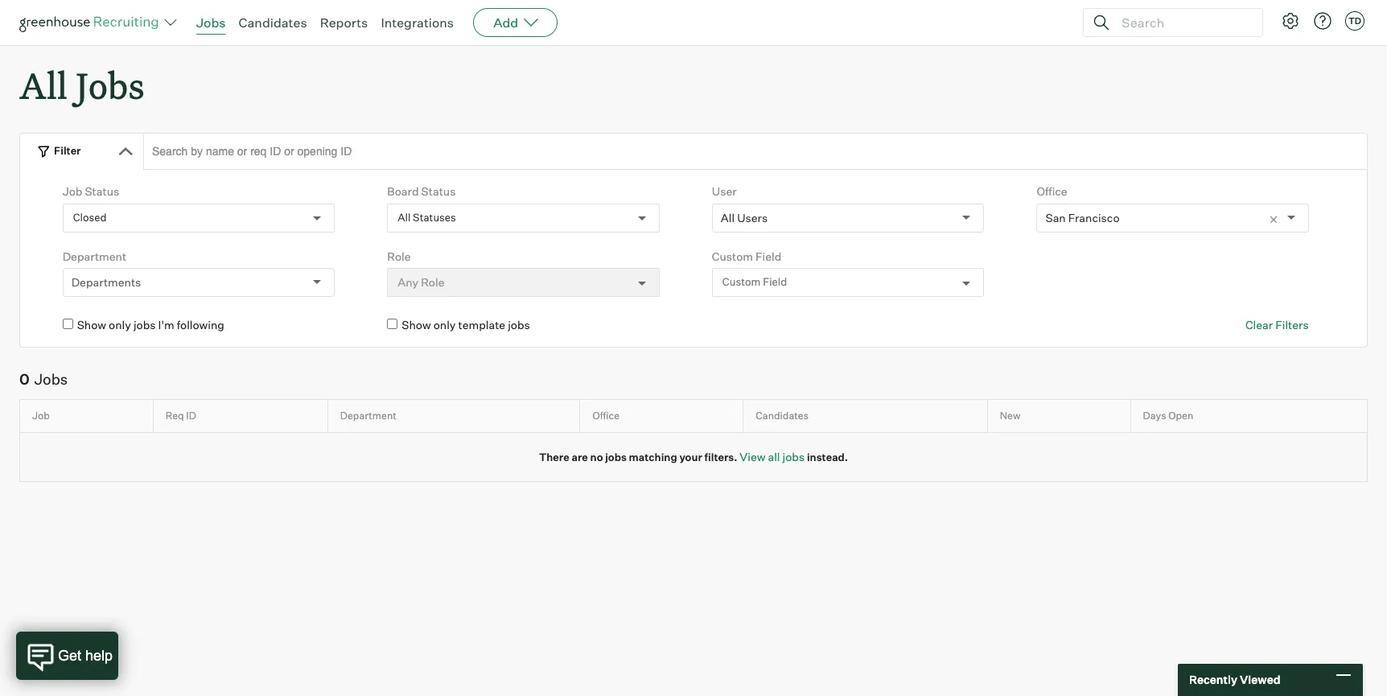 Task type: vqa. For each thing, say whether or not it's contained in the screenshot.
to
no



Task type: locate. For each thing, give the bounding box(es) containing it.
job down "0 jobs"
[[32, 410, 50, 422]]

0 vertical spatial custom
[[712, 249, 753, 263]]

1 vertical spatial job
[[32, 410, 50, 422]]

show only jobs i'm following
[[77, 318, 224, 332]]

your
[[680, 450, 703, 463]]

Search text field
[[1118, 11, 1248, 34]]

status for board status
[[421, 184, 456, 198]]

1 horizontal spatial office
[[1037, 184, 1068, 198]]

days open
[[1143, 410, 1194, 422]]

all down board
[[398, 211, 411, 224]]

0 horizontal spatial status
[[85, 184, 119, 198]]

filter
[[54, 144, 81, 157]]

1 horizontal spatial job
[[63, 184, 82, 198]]

all up filter
[[19, 61, 67, 109]]

days
[[1143, 410, 1167, 422]]

status up statuses
[[421, 184, 456, 198]]

jobs
[[134, 318, 156, 332], [508, 318, 530, 332], [783, 450, 805, 463], [605, 450, 627, 463]]

job
[[63, 184, 82, 198], [32, 410, 50, 422]]

custom
[[712, 249, 753, 263], [723, 276, 761, 288]]

view all jobs link
[[740, 450, 805, 463]]

0
[[19, 370, 30, 388]]

all users
[[721, 211, 768, 224]]

1 horizontal spatial jobs
[[76, 61, 145, 109]]

0 horizontal spatial office
[[593, 410, 620, 422]]

jobs left candidates link
[[196, 14, 226, 31]]

1 horizontal spatial department
[[340, 410, 397, 422]]

jobs down greenhouse recruiting image
[[76, 61, 145, 109]]

2 only from the left
[[434, 318, 456, 332]]

td
[[1349, 15, 1362, 27]]

only left template
[[434, 318, 456, 332]]

1 horizontal spatial status
[[421, 184, 456, 198]]

clear
[[1246, 318, 1273, 332]]

0 vertical spatial custom field
[[712, 249, 782, 263]]

new
[[1000, 410, 1021, 422]]

jobs for 0 jobs
[[34, 370, 68, 388]]

0 horizontal spatial job
[[32, 410, 50, 422]]

candidates right jobs link
[[239, 14, 307, 31]]

0 vertical spatial job
[[63, 184, 82, 198]]

greenhouse recruiting image
[[19, 13, 164, 32]]

clear value element
[[1268, 204, 1288, 232]]

matching
[[629, 450, 677, 463]]

td button
[[1342, 8, 1368, 34]]

user
[[712, 184, 737, 198]]

board
[[387, 184, 419, 198]]

1 horizontal spatial candidates
[[756, 410, 809, 422]]

reports link
[[320, 14, 368, 31]]

custom field
[[712, 249, 782, 263], [723, 276, 787, 288]]

0 horizontal spatial all
[[19, 61, 67, 109]]

recently viewed
[[1190, 673, 1281, 687]]

all
[[19, 61, 67, 109], [721, 211, 735, 224], [398, 211, 411, 224]]

reports
[[320, 14, 368, 31]]

all for all users
[[721, 211, 735, 224]]

1 show from the left
[[77, 318, 106, 332]]

1 vertical spatial jobs
[[76, 61, 145, 109]]

show right show only template jobs checkbox at top
[[402, 318, 431, 332]]

2 horizontal spatial all
[[721, 211, 735, 224]]

1 vertical spatial custom field
[[723, 276, 787, 288]]

only for template
[[434, 318, 456, 332]]

filters
[[1276, 318, 1309, 332]]

candidates link
[[239, 14, 307, 31]]

2 horizontal spatial jobs
[[196, 14, 226, 31]]

req
[[166, 410, 184, 422]]

status
[[85, 184, 119, 198], [421, 184, 456, 198]]

1 vertical spatial office
[[593, 410, 620, 422]]

custom field down users
[[723, 276, 787, 288]]

candidates
[[239, 14, 307, 31], [756, 410, 809, 422]]

all users option
[[721, 211, 768, 224]]

1 horizontal spatial all
[[398, 211, 411, 224]]

jobs left i'm
[[134, 318, 156, 332]]

integrations
[[381, 14, 454, 31]]

all left users
[[721, 211, 735, 224]]

1 horizontal spatial show
[[402, 318, 431, 332]]

add
[[493, 14, 518, 31]]

2 vertical spatial jobs
[[34, 370, 68, 388]]

instead.
[[807, 450, 848, 463]]

are
[[572, 450, 588, 463]]

only down departments
[[109, 318, 131, 332]]

jobs
[[196, 14, 226, 31], [76, 61, 145, 109], [34, 370, 68, 388]]

req id
[[166, 410, 196, 422]]

show for show only jobs i'm following
[[77, 318, 106, 332]]

0 horizontal spatial department
[[63, 249, 126, 263]]

0 horizontal spatial show
[[77, 318, 106, 332]]

show
[[77, 318, 106, 332], [402, 318, 431, 332]]

show right show only jobs i'm following option
[[77, 318, 106, 332]]

job up "closed"
[[63, 184, 82, 198]]

custom field down all users option
[[712, 249, 782, 263]]

0 vertical spatial candidates
[[239, 14, 307, 31]]

1 status from the left
[[85, 184, 119, 198]]

0 horizontal spatial only
[[109, 318, 131, 332]]

office up san
[[1037, 184, 1068, 198]]

integrations link
[[381, 14, 454, 31]]

template
[[458, 318, 506, 332]]

status up "closed"
[[85, 184, 119, 198]]

show for show only template jobs
[[402, 318, 431, 332]]

1 horizontal spatial only
[[434, 318, 456, 332]]

2 status from the left
[[421, 184, 456, 198]]

viewed
[[1240, 673, 1281, 687]]

jobs right 0
[[34, 370, 68, 388]]

office
[[1037, 184, 1068, 198], [593, 410, 620, 422]]

candidates up the all
[[756, 410, 809, 422]]

filters.
[[705, 450, 738, 463]]

all for all statuses
[[398, 211, 411, 224]]

1 vertical spatial candidates
[[756, 410, 809, 422]]

only for jobs
[[109, 318, 131, 332]]

departments
[[71, 275, 141, 289]]

1 only from the left
[[109, 318, 131, 332]]

only
[[109, 318, 131, 332], [434, 318, 456, 332]]

san francisco
[[1046, 211, 1120, 224]]

office up no
[[593, 410, 620, 422]]

2 show from the left
[[402, 318, 431, 332]]

field
[[756, 249, 782, 263], [763, 276, 787, 288]]

0 horizontal spatial jobs
[[34, 370, 68, 388]]

department
[[63, 249, 126, 263], [340, 410, 397, 422]]

jobs right no
[[605, 450, 627, 463]]



Task type: describe. For each thing, give the bounding box(es) containing it.
0 vertical spatial jobs
[[196, 14, 226, 31]]

all for all jobs
[[19, 61, 67, 109]]

there are no jobs matching your filters. view all jobs instead.
[[539, 450, 848, 463]]

td button
[[1346, 11, 1365, 31]]

job status
[[63, 184, 119, 198]]

1 vertical spatial department
[[340, 410, 397, 422]]

jobs right the all
[[783, 450, 805, 463]]

jobs for all jobs
[[76, 61, 145, 109]]

jobs right template
[[508, 318, 530, 332]]

1 vertical spatial custom
[[723, 276, 761, 288]]

Search by name or req ID or opening ID text field
[[143, 133, 1368, 170]]

0 horizontal spatial candidates
[[239, 14, 307, 31]]

there
[[539, 450, 570, 463]]

clear value image
[[1268, 214, 1279, 225]]

users
[[737, 211, 768, 224]]

job for job status
[[63, 184, 82, 198]]

no
[[590, 450, 603, 463]]

0 vertical spatial department
[[63, 249, 126, 263]]

jobs inside there are no jobs matching your filters. view all jobs instead.
[[605, 450, 627, 463]]

view
[[740, 450, 766, 463]]

show only template jobs
[[402, 318, 530, 332]]

open
[[1169, 410, 1194, 422]]

id
[[186, 410, 196, 422]]

clear filters
[[1246, 318, 1309, 332]]

francisco
[[1069, 211, 1120, 224]]

san
[[1046, 211, 1066, 224]]

add button
[[473, 8, 558, 37]]

i'm
[[158, 318, 174, 332]]

role
[[387, 249, 411, 263]]

Show only template jobs checkbox
[[387, 319, 398, 329]]

0 vertical spatial field
[[756, 249, 782, 263]]

san francisco option
[[1046, 211, 1120, 224]]

all
[[768, 450, 780, 463]]

jobs link
[[196, 14, 226, 31]]

all jobs
[[19, 61, 145, 109]]

job for job
[[32, 410, 50, 422]]

following
[[177, 318, 224, 332]]

0 jobs
[[19, 370, 68, 388]]

0 vertical spatial office
[[1037, 184, 1068, 198]]

recently
[[1190, 673, 1238, 687]]

statuses
[[413, 211, 456, 224]]

configure image
[[1281, 11, 1301, 31]]

1 vertical spatial field
[[763, 276, 787, 288]]

status for job status
[[85, 184, 119, 198]]

board status
[[387, 184, 456, 198]]

Show only jobs I'm following checkbox
[[63, 319, 73, 329]]

closed
[[73, 211, 107, 224]]

all statuses
[[398, 211, 456, 224]]

clear filters link
[[1246, 317, 1309, 333]]



